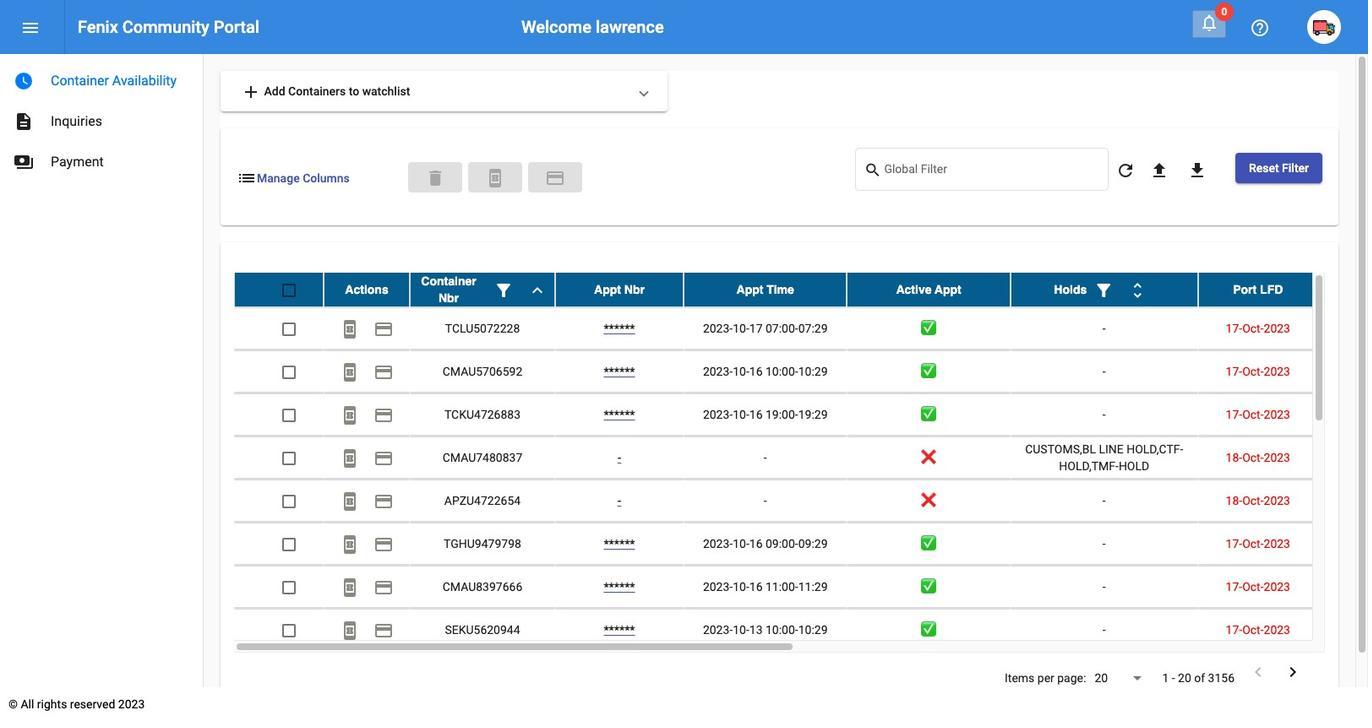 Task type: locate. For each thing, give the bounding box(es) containing it.
no color image inside navigate_before button
[[1248, 663, 1269, 683]]

row up the 11:00-
[[234, 523, 1318, 566]]

0 vertical spatial ❌
[[921, 451, 937, 465]]

port lfd column header
[[1198, 273, 1318, 307]]

2023- left 17
[[703, 322, 733, 336]]

2 10- from the top
[[733, 365, 750, 379]]

payment
[[545, 168, 566, 188], [374, 320, 394, 340], [374, 363, 394, 383], [374, 406, 394, 426], [374, 449, 394, 469], [374, 492, 394, 513], [374, 535, 394, 556], [374, 578, 394, 599], [374, 622, 394, 642]]

no color image containing file_download
[[1187, 161, 1208, 181]]

2 appt from the left
[[737, 283, 764, 297]]

4 2023- from the top
[[703, 538, 733, 551]]

filter_alt button
[[487, 273, 521, 307], [1087, 273, 1121, 307]]

appt time
[[737, 283, 794, 297]]

grid containing filter_alt
[[234, 273, 1325, 653]]

filter
[[1282, 161, 1309, 175]]

row down 09:00-
[[234, 566, 1318, 609]]

2023- up 2023-10-16 19:00-19:29
[[703, 365, 733, 379]]

container inside column header
[[421, 275, 476, 288]]

16 left 09:00-
[[750, 538, 763, 551]]

16 left the 11:00-
[[750, 581, 763, 594]]

appt nbr
[[594, 283, 645, 297]]

1 18- from the top
[[1226, 451, 1243, 465]]

1 appt from the left
[[594, 283, 621, 297]]

18- for -
[[1226, 495, 1243, 508]]

no color image inside refresh button
[[1116, 161, 1136, 181]]

1 vertical spatial container
[[421, 275, 476, 288]]

13
[[750, 624, 763, 637]]

1 - 20 of 3156
[[1162, 672, 1235, 686]]

16 left 19:00-
[[750, 408, 763, 422]]

10- left 19:00-
[[733, 408, 750, 422]]

2 - link from the top
[[618, 495, 621, 508]]

10:00- down 07:00-
[[766, 365, 798, 379]]

2023- left the 13 at bottom
[[703, 624, 733, 637]]

book_online button for cmau7480837
[[333, 441, 367, 475]]

0 vertical spatial 18-
[[1226, 451, 1243, 465]]

2 10:29 from the top
[[798, 624, 828, 637]]

******
[[604, 322, 635, 336], [604, 365, 635, 379], [604, 408, 635, 422], [604, 538, 635, 551], [604, 581, 635, 594], [604, 624, 635, 637]]

****** for 2023-10-13 10:00-10:29
[[604, 624, 635, 637]]

4 ****** link from the top
[[604, 538, 635, 551]]

18-oct-2023 for -
[[1226, 495, 1291, 508]]

11:29
[[798, 581, 828, 594]]

container for availability
[[51, 73, 109, 89]]

navigate_before button
[[1243, 662, 1274, 686]]

book_online for cmau7480837
[[340, 449, 360, 469]]

payment button for cmau8397666
[[367, 571, 401, 604]]

2023- left the 11:00-
[[703, 581, 733, 594]]

inquiries
[[51, 113, 102, 129]]

row down the time
[[234, 308, 1318, 351]]

watch_later
[[14, 71, 34, 91]]

1 18-oct-2023 from the top
[[1226, 451, 1291, 465]]

book_online
[[485, 168, 506, 188], [340, 320, 360, 340], [340, 363, 360, 383], [340, 406, 360, 426], [340, 449, 360, 469], [340, 492, 360, 513], [340, 535, 360, 556], [340, 578, 360, 599], [340, 622, 360, 642]]

17-oct-2023 for 2023-10-16 19:00-19:29
[[1226, 408, 1291, 422]]

10:29
[[798, 365, 828, 379], [798, 624, 828, 637]]

1 16 from the top
[[750, 365, 763, 379]]

****** link for 2023-10-16 11:00-11:29
[[604, 581, 635, 594]]

✅ for 2023-10-17 07:00-07:29
[[921, 322, 937, 336]]

row down the 11:00-
[[234, 609, 1318, 653]]

book_online for tcku4726883
[[340, 406, 360, 426]]

✅ for 2023-10-13 10:00-10:29
[[921, 624, 937, 637]]

container up inquiries
[[51, 73, 109, 89]]

4 17-oct-2023 from the top
[[1226, 538, 1291, 551]]

17
[[750, 322, 763, 336]]

payment button for tghu9479798
[[367, 527, 401, 561]]

7 oct- from the top
[[1243, 581, 1264, 594]]

5 ****** link from the top
[[604, 581, 635, 594]]

1 horizontal spatial container
[[421, 275, 476, 288]]

refresh
[[1116, 161, 1136, 181]]

1 ****** from the top
[[604, 322, 635, 336]]

1 horizontal spatial 20
[[1178, 672, 1192, 686]]

filter_alt button left keyboard_arrow_up
[[487, 273, 521, 307]]

1 vertical spatial ❌
[[921, 495, 937, 508]]

seku5620944
[[445, 624, 520, 637]]

✅
[[921, 322, 937, 336], [921, 365, 937, 379], [921, 408, 937, 422], [921, 538, 937, 551], [921, 581, 937, 594], [921, 624, 937, 637]]

delete button
[[409, 162, 463, 192]]

10- down 17
[[733, 365, 750, 379]]

8 oct- from the top
[[1243, 624, 1264, 637]]

no color image inside help_outline 'popup button'
[[1250, 18, 1270, 38]]

10- left 07:00-
[[733, 322, 750, 336]]

2023 for tcku4726883
[[1264, 408, 1291, 422]]

16 down 17
[[750, 365, 763, 379]]

2023-
[[703, 322, 733, 336], [703, 365, 733, 379], [703, 408, 733, 422], [703, 538, 733, 551], [703, 581, 733, 594], [703, 624, 733, 637]]

no color image containing menu
[[20, 18, 41, 38]]

keyboard_arrow_up
[[527, 281, 548, 301]]

payment button for cmau5706592
[[367, 355, 401, 389]]

2 ****** from the top
[[604, 365, 635, 379]]

row up 07:00-
[[234, 273, 1318, 308]]

file_upload
[[1149, 161, 1170, 181]]

nbr inside 'container nbr'
[[439, 292, 459, 305]]

book_online button
[[469, 162, 523, 192], [333, 312, 367, 346], [333, 355, 367, 389], [333, 398, 367, 432], [333, 441, 367, 475], [333, 484, 367, 518], [333, 527, 367, 561], [333, 571, 367, 604], [333, 614, 367, 647]]

no color image containing payments
[[14, 152, 34, 172]]

container up tclu5072228
[[421, 275, 476, 288]]

lfd
[[1260, 283, 1283, 297]]

no color image inside unfold_more button
[[1128, 281, 1148, 301]]

1 10:00- from the top
[[766, 365, 798, 379]]

delete image
[[426, 168, 446, 188]]

no color image containing navigate_before
[[1248, 663, 1269, 683]]

10:00- right the 13 at bottom
[[766, 624, 798, 637]]

2023- for 2023-10-16 11:00-11:29
[[703, 581, 733, 594]]

row down '2023-10-16 10:00-10:29'
[[234, 394, 1318, 437]]

✅ for 2023-10-16 19:00-19:29
[[921, 408, 937, 422]]

20 right page:
[[1095, 672, 1108, 686]]

17- for 2023-10-16 10:00-10:29
[[1226, 365, 1243, 379]]

actions column header
[[324, 273, 410, 307]]

per
[[1038, 672, 1055, 686]]

1 2023- from the top
[[703, 322, 733, 336]]

10:29 for 2023-10-13 10:00-10:29
[[798, 624, 828, 637]]

1 horizontal spatial filter_alt
[[1094, 281, 1114, 301]]

2 ❌ from the top
[[921, 495, 937, 508]]

2 filter_alt from the left
[[1094, 281, 1114, 301]]

unfold_more
[[1128, 281, 1148, 301]]

book_online for seku5620944
[[340, 622, 360, 642]]

1 vertical spatial 18-oct-2023
[[1226, 495, 1291, 508]]

1 horizontal spatial column header
[[1011, 273, 1198, 307]]

book_online button for apzu4722654
[[333, 484, 367, 518]]

no color image containing unfold_more
[[1128, 281, 1148, 301]]

no color image
[[1199, 13, 1220, 33], [20, 18, 41, 38], [14, 71, 34, 91], [241, 82, 261, 103], [864, 160, 884, 180], [1116, 161, 1136, 181], [237, 168, 257, 188], [485, 168, 506, 188], [494, 281, 514, 301], [527, 281, 548, 301], [1094, 281, 1114, 301], [340, 320, 360, 340], [374, 320, 394, 340], [374, 363, 394, 383], [340, 406, 360, 426], [374, 406, 394, 426], [340, 449, 360, 469], [340, 492, 360, 513]]

1 filter_alt button from the left
[[487, 273, 521, 307]]

help_outline button
[[1243, 10, 1277, 44]]

2023 for apzu4722654
[[1264, 495, 1291, 508]]

cmau5706592
[[443, 365, 523, 379]]

0 horizontal spatial filter_alt
[[494, 281, 514, 301]]

appt right active
[[935, 283, 962, 297]]

4 17- from the top
[[1226, 538, 1243, 551]]

payment for cmau5706592
[[374, 363, 394, 383]]

no color image inside file_download button
[[1187, 161, 1208, 181]]

5 ****** from the top
[[604, 581, 635, 594]]

container availability
[[51, 73, 177, 89]]

1 column header from the left
[[410, 273, 555, 307]]

18- for customs,bl line hold,ctf- hold,tmf-hold
[[1226, 451, 1243, 465]]

1 row from the top
[[234, 273, 1318, 308]]

4 ****** from the top
[[604, 538, 635, 551]]

holds
[[1054, 283, 1087, 297]]

book_online for apzu4722654
[[340, 492, 360, 513]]

row up 09:00-
[[234, 480, 1318, 523]]

09:00-
[[766, 538, 798, 551]]

3 ****** link from the top
[[604, 408, 635, 422]]

10- left 09:00-
[[733, 538, 750, 551]]

17- for 2023-10-16 19:00-19:29
[[1226, 408, 1243, 422]]

10:29 down 11:29
[[798, 624, 828, 637]]

2 18-oct-2023 from the top
[[1226, 495, 1291, 508]]

3 ✅ from the top
[[921, 408, 937, 422]]

row down 19:00-
[[234, 437, 1318, 480]]

nbr for container nbr
[[439, 292, 459, 305]]

16 for 19:00-
[[750, 408, 763, 422]]

1 oct- from the top
[[1243, 322, 1264, 336]]

09:29
[[798, 538, 828, 551]]

5 2023- from the top
[[703, 581, 733, 594]]

****** for 2023-10-16 10:00-10:29
[[604, 365, 635, 379]]

filter_alt right holds
[[1094, 281, 1114, 301]]

3 oct- from the top
[[1243, 408, 1264, 422]]

2 18- from the top
[[1226, 495, 1243, 508]]

payment
[[51, 154, 104, 170]]

Global Watchlist Filter field
[[884, 166, 1100, 179]]

10- left the 11:00-
[[733, 581, 750, 594]]

10- for 2023-10-13 10:00-10:29
[[733, 624, 750, 637]]

5 17- from the top
[[1226, 581, 1243, 594]]

0 vertical spatial - link
[[618, 451, 621, 465]]

oct- for cmau5706592
[[1243, 365, 1264, 379]]

2 column header from the left
[[1011, 273, 1198, 307]]

payment for cmau7480837
[[374, 449, 394, 469]]

grid
[[234, 273, 1325, 653]]

1 vertical spatial - link
[[618, 495, 621, 508]]

row up 19:00-
[[234, 351, 1318, 394]]

list manage columns
[[237, 168, 350, 188]]

payment button for tcku4726883
[[367, 398, 401, 432]]

items
[[1005, 672, 1035, 686]]

book_online for tclu5072228
[[340, 320, 360, 340]]

10:00- for 16
[[766, 365, 798, 379]]

6 oct- from the top
[[1243, 538, 1264, 551]]

1 17- from the top
[[1226, 322, 1243, 336]]

fenix
[[78, 17, 118, 37]]

- link
[[618, 451, 621, 465], [618, 495, 621, 508]]

0 horizontal spatial column header
[[410, 273, 555, 307]]

5 17-oct-2023 from the top
[[1226, 581, 1291, 594]]

17- for 2023-10-16 09:00-09:29
[[1226, 538, 1243, 551]]

20 left of
[[1178, 672, 1192, 686]]

1 ❌ from the top
[[921, 451, 937, 465]]

no color image containing keyboard_arrow_up
[[527, 281, 548, 301]]

1 horizontal spatial appt
[[737, 283, 764, 297]]

2 horizontal spatial appt
[[935, 283, 962, 297]]

1 17-oct-2023 from the top
[[1226, 322, 1291, 336]]

1 vertical spatial 10:29
[[798, 624, 828, 637]]

2023-10-17 07:00-07:29
[[703, 322, 828, 336]]

6 ****** from the top
[[604, 624, 635, 637]]

unfold_more button
[[1121, 273, 1155, 307]]

1 ****** link from the top
[[604, 322, 635, 336]]

2023 for tghu9479798
[[1264, 538, 1291, 551]]

filter_alt left keyboard_arrow_up
[[494, 281, 514, 301]]

10- for 2023-10-17 07:00-07:29
[[733, 322, 750, 336]]

watchlist
[[362, 85, 410, 98]]

6 ✅ from the top
[[921, 624, 937, 637]]

description
[[14, 112, 34, 132]]

0 vertical spatial container
[[51, 73, 109, 89]]

payment button for apzu4722654
[[367, 484, 401, 518]]

0 vertical spatial 18-oct-2023
[[1226, 451, 1291, 465]]

no color image
[[1250, 18, 1270, 38], [14, 112, 34, 132], [14, 152, 34, 172], [1149, 161, 1170, 181], [1187, 161, 1208, 181], [545, 168, 566, 188], [1128, 281, 1148, 301], [340, 363, 360, 383], [374, 449, 394, 469], [374, 492, 394, 513], [340, 535, 360, 556], [374, 535, 394, 556], [340, 578, 360, 599], [374, 578, 394, 599], [340, 622, 360, 642], [374, 622, 394, 642], [1248, 663, 1269, 683], [1283, 663, 1303, 683]]

5 ✅ from the top
[[921, 581, 937, 594]]

2 oct- from the top
[[1243, 365, 1264, 379]]

column header
[[410, 273, 555, 307], [1011, 273, 1198, 307]]

1 vertical spatial 10:00-
[[766, 624, 798, 637]]

6 17-oct-2023 from the top
[[1226, 624, 1291, 637]]

1 filter_alt from the left
[[494, 281, 514, 301]]

row
[[234, 273, 1318, 308], [234, 308, 1318, 351], [234, 351, 1318, 394], [234, 394, 1318, 437], [234, 437, 1318, 480], [234, 480, 1318, 523], [234, 523, 1318, 566], [234, 566, 1318, 609], [234, 609, 1318, 653]]

6 2023- from the top
[[703, 624, 733, 637]]

4 oct- from the top
[[1243, 451, 1264, 465]]

10- for 2023-10-16 09:00-09:29
[[733, 538, 750, 551]]

0 vertical spatial 10:00-
[[766, 365, 798, 379]]

3 10- from the top
[[733, 408, 750, 422]]

notifications_none button
[[1193, 10, 1226, 38]]

oct- for seku5620944
[[1243, 624, 1264, 637]]

0 horizontal spatial nbr
[[439, 292, 459, 305]]

4 ✅ from the top
[[921, 538, 937, 551]]

1 10- from the top
[[733, 322, 750, 336]]

❌
[[921, 451, 937, 465], [921, 495, 937, 508]]

no color image containing navigate_next
[[1283, 663, 1303, 683]]

17- for 2023-10-17 07:00-07:29
[[1226, 322, 1243, 336]]

portal
[[214, 17, 259, 37]]

of
[[1194, 672, 1205, 686]]

navigation
[[0, 54, 203, 183]]

19:29
[[798, 408, 828, 422]]

reset
[[1249, 161, 1279, 175]]

3 2023- from the top
[[703, 408, 733, 422]]

port
[[1233, 283, 1257, 297]]

3 17- from the top
[[1226, 408, 1243, 422]]

0 horizontal spatial 20
[[1095, 672, 1108, 686]]

3 ****** from the top
[[604, 408, 635, 422]]

-
[[1103, 322, 1106, 336], [1103, 365, 1106, 379], [1103, 408, 1106, 422], [618, 451, 621, 465], [764, 451, 767, 465], [618, 495, 621, 508], [764, 495, 767, 508], [1103, 495, 1106, 508], [1103, 538, 1106, 551], [1103, 581, 1106, 594], [1103, 624, 1106, 637], [1172, 672, 1175, 686]]

1 horizontal spatial nbr
[[624, 283, 645, 297]]

0 horizontal spatial appt
[[594, 283, 621, 297]]

❌ for customs,bl line hold,ctf- hold,tmf-hold
[[921, 451, 937, 465]]

no color image containing watch_later
[[14, 71, 34, 91]]

actions
[[345, 283, 389, 297]]

2 2023- from the top
[[703, 365, 733, 379]]

3 16 from the top
[[750, 538, 763, 551]]

4 10- from the top
[[733, 538, 750, 551]]

2 10:00- from the top
[[766, 624, 798, 637]]

2023
[[1264, 322, 1291, 336], [1264, 365, 1291, 379], [1264, 408, 1291, 422], [1264, 451, 1291, 465], [1264, 495, 1291, 508], [1264, 538, 1291, 551], [1264, 581, 1291, 594], [1264, 624, 1291, 637], [118, 698, 145, 712]]

lawrence
[[596, 17, 664, 37]]

2023- left 19:00-
[[703, 408, 733, 422]]

5 oct- from the top
[[1243, 495, 1264, 508]]

appt
[[594, 283, 621, 297], [737, 283, 764, 297], [935, 283, 962, 297]]

****** link
[[604, 322, 635, 336], [604, 365, 635, 379], [604, 408, 635, 422], [604, 538, 635, 551], [604, 581, 635, 594], [604, 624, 635, 637]]

filter_alt button left unfold_more
[[1087, 273, 1121, 307]]

6 17- from the top
[[1226, 624, 1243, 637]]

2023 for cmau8397666
[[1264, 581, 1291, 594]]

2 ****** link from the top
[[604, 365, 635, 379]]

add add containers to watchlist
[[241, 82, 410, 103]]

no color image containing refresh
[[1116, 161, 1136, 181]]

1 ✅ from the top
[[921, 322, 937, 336]]

2023- left 09:00-
[[703, 538, 733, 551]]

0 horizontal spatial filter_alt button
[[487, 273, 521, 307]]

3 17-oct-2023 from the top
[[1226, 408, 1291, 422]]

0 vertical spatial 10:29
[[798, 365, 828, 379]]

10:29 up 19:29
[[798, 365, 828, 379]]

filter_alt button for keyboard_arrow_up
[[487, 273, 521, 307]]

10- down the 2023-10-16 11:00-11:29
[[733, 624, 750, 637]]

****** link for 2023-10-16 19:00-19:29
[[604, 408, 635, 422]]

oct- for apzu4722654
[[1243, 495, 1264, 508]]

payment button
[[529, 162, 583, 192], [367, 312, 401, 346], [367, 355, 401, 389], [367, 398, 401, 432], [367, 441, 401, 475], [367, 484, 401, 518], [367, 527, 401, 561], [367, 571, 401, 604], [367, 614, 401, 647]]

tcku4726883
[[445, 408, 521, 422]]

container
[[51, 73, 109, 89], [421, 275, 476, 288]]

1 vertical spatial 18-
[[1226, 495, 1243, 508]]

appt right the keyboard_arrow_up button
[[594, 283, 621, 297]]

payment button for tclu5072228
[[367, 312, 401, 346]]

7 row from the top
[[234, 523, 1318, 566]]

no color image containing notifications_none
[[1199, 13, 1220, 33]]

10- for 2023-10-16 19:00-19:29
[[733, 408, 750, 422]]

payment for tghu9479798
[[374, 535, 394, 556]]

no color image containing file_upload
[[1149, 161, 1170, 181]]

1 10:29 from the top
[[798, 365, 828, 379]]

2 17-oct-2023 from the top
[[1226, 365, 1291, 379]]

5 10- from the top
[[733, 581, 750, 594]]

10:00-
[[766, 365, 798, 379], [766, 624, 798, 637]]

no color image containing list
[[237, 168, 257, 188]]

no color image containing help_outline
[[1250, 18, 1270, 38]]

2023- for 2023-10-16 09:00-09:29
[[703, 538, 733, 551]]

book_online for tghu9479798
[[340, 535, 360, 556]]

10-
[[733, 322, 750, 336], [733, 365, 750, 379], [733, 408, 750, 422], [733, 538, 750, 551], [733, 581, 750, 594], [733, 624, 750, 637]]

port lfd
[[1233, 283, 1283, 297]]

17-oct-2023 for 2023-10-16 09:00-09:29
[[1226, 538, 1291, 551]]

2 16 from the top
[[750, 408, 763, 422]]

1 - link from the top
[[618, 451, 621, 465]]

07:29
[[798, 322, 828, 336]]

cmau8397666
[[443, 581, 523, 594]]

2 17- from the top
[[1226, 365, 1243, 379]]

4 16 from the top
[[750, 581, 763, 594]]

2 filter_alt button from the left
[[1087, 273, 1121, 307]]

****** link for 2023-10-16 09:00-09:29
[[604, 538, 635, 551]]

oct- for tghu9479798
[[1243, 538, 1264, 551]]

****** link for 2023-10-16 10:00-10:29
[[604, 365, 635, 379]]

2023 for cmau7480837
[[1264, 451, 1291, 465]]

book_online button for cmau8397666
[[333, 571, 367, 604]]

container inside navigation
[[51, 73, 109, 89]]

6 ****** link from the top
[[604, 624, 635, 637]]

refresh button
[[1109, 153, 1143, 187]]

1 horizontal spatial filter_alt button
[[1087, 273, 1121, 307]]

****** for 2023-10-17 07:00-07:29
[[604, 322, 635, 336]]

2 ✅ from the top
[[921, 365, 937, 379]]

20
[[1095, 672, 1108, 686], [1178, 672, 1192, 686]]

tclu5072228
[[445, 322, 520, 336]]

0 horizontal spatial container
[[51, 73, 109, 89]]

appt left the time
[[737, 283, 764, 297]]

time
[[767, 283, 794, 297]]

6 10- from the top
[[733, 624, 750, 637]]

16 for 09:00-
[[750, 538, 763, 551]]

19:00-
[[766, 408, 798, 422]]

11:00-
[[766, 581, 798, 594]]



Task type: vqa. For each thing, say whether or not it's contained in the screenshot.


Task type: describe. For each thing, give the bounding box(es) containing it.
payment for cmau8397666
[[374, 578, 394, 599]]

availability
[[112, 73, 177, 89]]

manage
[[257, 171, 300, 185]]

17-oct-2023 for 2023-10-16 10:00-10:29
[[1226, 365, 1291, 379]]

✅ for 2023-10-16 09:00-09:29
[[921, 538, 937, 551]]

oct- for tclu5072228
[[1243, 322, 1264, 336]]

no color image containing description
[[14, 112, 34, 132]]

customs,bl line hold,ctf- hold,tmf-hold
[[1025, 443, 1184, 473]]

no color image inside navigation
[[14, 71, 34, 91]]

help_outline
[[1250, 18, 1270, 38]]

welcome lawrence
[[521, 17, 664, 37]]

✅ for 2023-10-16 11:00-11:29
[[921, 581, 937, 594]]

17- for 2023-10-13 10:00-10:29
[[1226, 624, 1243, 637]]

reserved
[[70, 698, 115, 712]]

07:00-
[[766, 322, 798, 336]]

****** for 2023-10-16 09:00-09:29
[[604, 538, 635, 551]]

keyboard_arrow_up button
[[521, 273, 554, 307]]

row containing filter_alt
[[234, 273, 1318, 308]]

reset filter
[[1249, 161, 1309, 175]]

tghu9479798
[[444, 538, 521, 551]]

hold
[[1119, 460, 1150, 473]]

2023- for 2023-10-16 10:00-10:29
[[703, 365, 733, 379]]

no color image inside the keyboard_arrow_up button
[[527, 281, 548, 301]]

no color image inside menu "button"
[[20, 18, 41, 38]]

2023-10-16 19:00-19:29
[[703, 408, 828, 422]]

oct- for cmau7480837
[[1243, 451, 1264, 465]]

containers
[[288, 85, 346, 98]]

book_online button for cmau5706592
[[333, 355, 367, 389]]

columns
[[303, 171, 350, 185]]

✅ for 2023-10-16 10:00-10:29
[[921, 365, 937, 379]]

page:
[[1058, 672, 1086, 686]]

book_online button for seku5620944
[[333, 614, 367, 647]]

book_online button for tclu5072228
[[333, 312, 367, 346]]

cmau7480837
[[443, 451, 523, 465]]

8 row from the top
[[234, 566, 1318, 609]]

17- for 2023-10-16 11:00-11:29
[[1226, 581, 1243, 594]]

5 row from the top
[[234, 437, 1318, 480]]

17-oct-2023 for 2023-10-16 11:00-11:29
[[1226, 581, 1291, 594]]

no color image inside file_upload button
[[1149, 161, 1170, 181]]

all
[[21, 698, 34, 712]]

10:00- for 13
[[766, 624, 798, 637]]

line
[[1099, 443, 1124, 456]]

appt time column header
[[684, 273, 847, 307]]

oct- for cmau8397666
[[1243, 581, 1264, 594]]

- link for cmau7480837
[[618, 451, 621, 465]]

payments
[[14, 152, 34, 172]]

no color image inside navigate_next button
[[1283, 663, 1303, 683]]

hold,tmf-
[[1059, 460, 1119, 473]]

2023 for tclu5072228
[[1264, 322, 1291, 336]]

active appt
[[896, 283, 962, 297]]

search
[[864, 161, 882, 179]]

to
[[349, 85, 359, 98]]

items per page:
[[1005, 672, 1086, 686]]

payment for tclu5072228
[[374, 320, 394, 340]]

2023-10-13 10:00-10:29
[[703, 624, 828, 637]]

rights
[[37, 698, 67, 712]]

6 row from the top
[[234, 480, 1318, 523]]

welcome
[[521, 17, 592, 37]]

no color image containing add
[[241, 82, 261, 103]]

menu
[[20, 18, 41, 38]]

2023- for 2023-10-17 07:00-07:29
[[703, 322, 733, 336]]

1
[[1162, 672, 1169, 686]]

list
[[237, 168, 257, 188]]

2 row from the top
[[234, 308, 1318, 351]]

holds filter_alt
[[1054, 281, 1114, 301]]

notifications_none
[[1199, 13, 1220, 33]]

2023- for 2023-10-13 10:00-10:29
[[703, 624, 733, 637]]

file_download
[[1187, 161, 1208, 181]]

2023- for 2023-10-16 19:00-19:29
[[703, 408, 733, 422]]

community
[[122, 17, 209, 37]]

© all rights reserved 2023
[[8, 698, 145, 712]]

customs,bl
[[1025, 443, 1096, 456]]

appt for appt nbr
[[594, 283, 621, 297]]

active
[[896, 283, 932, 297]]

appt nbr column header
[[555, 273, 684, 307]]

navigate_next button
[[1278, 662, 1308, 686]]

no color image inside notifications_none popup button
[[1199, 13, 1220, 33]]

no color image containing search
[[864, 160, 884, 180]]

container nbr
[[421, 275, 476, 305]]

4 row from the top
[[234, 394, 1318, 437]]

****** for 2023-10-16 19:00-19:29
[[604, 408, 635, 422]]

menu button
[[14, 10, 47, 44]]

9 row from the top
[[234, 609, 1318, 653]]

payment for tcku4726883
[[374, 406, 394, 426]]

3 row from the top
[[234, 351, 1318, 394]]

reset filter button
[[1236, 153, 1323, 183]]

book_online for cmau8397666
[[340, 578, 360, 599]]

add
[[241, 82, 261, 103]]

1 20 from the left
[[1095, 672, 1108, 686]]

navigate_before
[[1248, 663, 1269, 683]]

****** link for 2023-10-13 10:00-10:29
[[604, 624, 635, 637]]

hold,ctf-
[[1127, 443, 1184, 456]]

16 for 10:00-
[[750, 365, 763, 379]]

16 for 11:00-
[[750, 581, 763, 594]]

container for nbr
[[421, 275, 476, 288]]

navigation containing watch_later
[[0, 54, 203, 183]]

17-oct-2023 for 2023-10-17 07:00-07:29
[[1226, 322, 1291, 336]]

❌ for -
[[921, 495, 937, 508]]

nbr for appt nbr
[[624, 283, 645, 297]]

2023-10-16 11:00-11:29
[[703, 581, 828, 594]]

****** link for 2023-10-17 07:00-07:29
[[604, 322, 635, 336]]

fenix community portal
[[78, 17, 259, 37]]

****** for 2023-10-16 11:00-11:29
[[604, 581, 635, 594]]

book_online button for tcku4726883
[[333, 398, 367, 432]]

payment for apzu4722654
[[374, 492, 394, 513]]

file_upload button
[[1143, 153, 1176, 187]]

2 20 from the left
[[1178, 672, 1192, 686]]

18-oct-2023 for customs,bl line hold,ctf- hold,tmf-hold
[[1226, 451, 1291, 465]]

payment for seku5620944
[[374, 622, 394, 642]]

active appt column header
[[847, 273, 1011, 307]]

delete
[[426, 168, 446, 188]]

10- for 2023-10-16 11:00-11:29
[[733, 581, 750, 594]]

10:29 for 2023-10-16 10:00-10:29
[[798, 365, 828, 379]]

2023 for seku5620944
[[1264, 624, 1291, 637]]

navigate_next
[[1283, 663, 1303, 683]]

2023-10-16 10:00-10:29
[[703, 365, 828, 379]]

add
[[264, 85, 285, 98]]

filter_alt inside filter_alt 'popup button'
[[494, 281, 514, 301]]

filter_alt button for unfold_more
[[1087, 273, 1121, 307]]

2023-10-16 09:00-09:29
[[703, 538, 828, 551]]

10- for 2023-10-16 10:00-10:29
[[733, 365, 750, 379]]

payment button for seku5620944
[[367, 614, 401, 647]]

payment button for cmau7480837
[[367, 441, 401, 475]]

appt for appt time
[[737, 283, 764, 297]]

book_online button for tghu9479798
[[333, 527, 367, 561]]

oct- for tcku4726883
[[1243, 408, 1264, 422]]

apzu4722654
[[444, 495, 521, 508]]

3 appt from the left
[[935, 283, 962, 297]]

©
[[8, 698, 18, 712]]

17-oct-2023 for 2023-10-13 10:00-10:29
[[1226, 624, 1291, 637]]

3156
[[1208, 672, 1235, 686]]

- link for apzu4722654
[[618, 495, 621, 508]]



